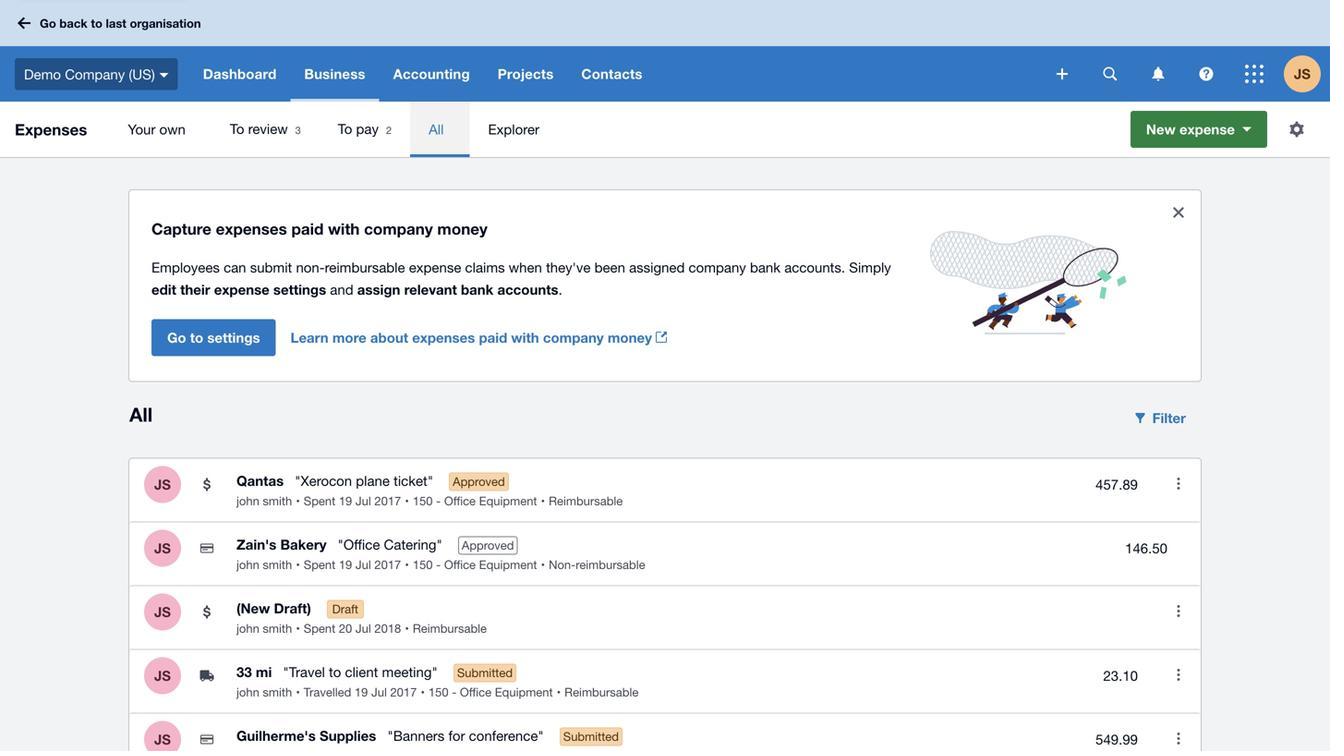 Task type: describe. For each thing, give the bounding box(es) containing it.
146.50
[[1126, 540, 1168, 556]]

review
[[248, 120, 288, 137]]

2 vertical spatial 19
[[355, 685, 368, 699]]

see more options image
[[1161, 656, 1197, 693]]

filter button
[[1121, 400, 1201, 437]]

equipment for zain's bakery
[[479, 558, 537, 572]]

can
[[224, 259, 246, 275]]

to review 3
[[230, 120, 301, 137]]

organisation
[[130, 16, 201, 30]]

when
[[509, 259, 542, 275]]

spent for qantas
[[304, 494, 336, 508]]

- for qantas
[[436, 494, 441, 508]]

accounts
[[498, 281, 559, 298]]

more
[[332, 329, 367, 346]]

jul for to
[[371, 685, 387, 699]]

go to settings button
[[152, 319, 276, 356]]

23.10
[[1104, 668, 1138, 684]]

33 mi
[[237, 664, 272, 681]]

qantas
[[237, 473, 284, 489]]

projects button
[[484, 46, 568, 102]]

.
[[559, 281, 562, 297]]

to for to pay
[[338, 120, 352, 137]]

john for "xerocon plane ticket"
[[237, 494, 259, 508]]

"xerocon
[[295, 473, 352, 489]]

reimbursable inside employees can submit non-reimbursable expense claims when they've been assigned company bank accounts. simply edit their expense settings and assign relevant bank accounts .
[[325, 259, 405, 275]]

company inside button
[[543, 329, 604, 346]]

submitted for "travel to client meeting"
[[457, 666, 513, 680]]

"travel
[[283, 664, 325, 680]]

learn more about expenses paid with company money button
[[291, 319, 682, 356]]

conference"
[[469, 728, 544, 744]]

submit
[[250, 259, 292, 275]]

non-
[[549, 558, 576, 572]]

0 horizontal spatial paid
[[291, 219, 324, 238]]

demo company (us)
[[24, 66, 155, 82]]

js button
[[1284, 46, 1331, 102]]

33
[[237, 664, 252, 681]]

contacts
[[582, 66, 643, 82]]

all inside button
[[429, 121, 444, 137]]

svg image inside go back to last organisation link
[[18, 17, 30, 29]]

office for qantas
[[444, 494, 476, 508]]

dashboard
[[203, 66, 277, 82]]

john for "office catering"
[[237, 558, 259, 572]]

"office catering"
[[338, 536, 442, 553]]

1 horizontal spatial bank
[[750, 259, 781, 275]]

smith for "travel to client meeting"
[[263, 685, 292, 699]]

2017 for zain's bakery
[[375, 558, 401, 572]]

2
[[386, 124, 392, 136]]

to for to review
[[230, 120, 244, 137]]

employees
[[152, 259, 220, 275]]

their
[[180, 281, 210, 298]]

smith for "xerocon plane ticket"
[[263, 494, 292, 508]]

submitted status for "banners for conference"
[[560, 728, 623, 746]]

549.99
[[1096, 732, 1138, 748]]

dashboard link
[[189, 46, 291, 102]]

learn more about expenses paid with company money link
[[291, 319, 682, 356]]

john smith • spent 20 jul 2018 • reimbursable
[[237, 621, 487, 636]]

explorer
[[488, 121, 540, 137]]

assigned
[[629, 259, 685, 275]]

client
[[345, 664, 378, 680]]

to for "travel to client meeting"
[[329, 664, 341, 680]]

explorer button
[[470, 102, 565, 157]]

zain's bakery
[[237, 536, 327, 553]]

your own
[[128, 121, 186, 137]]

travelled
[[304, 685, 351, 699]]

2018
[[375, 621, 401, 636]]

2 vertical spatial equipment
[[495, 685, 553, 699]]

submitted status for "travel to client meeting"
[[454, 664, 517, 682]]

company inside employees can submit non-reimbursable expense claims when they've been assigned company bank accounts. simply edit their expense settings and assign relevant bank accounts .
[[689, 259, 746, 275]]

john smith • spent 19 jul 2017 • 150 - office equipment • non-reimbursable
[[237, 558, 645, 572]]

your own button
[[109, 102, 211, 157]]

with inside learn more about expenses paid with company money button
[[511, 329, 539, 346]]

business button
[[291, 46, 379, 102]]

settings inside 'button'
[[207, 329, 260, 346]]

all button
[[410, 102, 470, 157]]

all option
[[410, 102, 470, 157]]

19 for zain's bakery
[[339, 558, 352, 572]]

"office
[[338, 536, 380, 553]]

3
[[295, 124, 301, 136]]

been
[[595, 259, 625, 275]]

meeting"
[[382, 664, 438, 680]]

457.89
[[1096, 476, 1138, 493]]

projects
[[498, 66, 554, 82]]

1 horizontal spatial reimbursable
[[576, 558, 645, 572]]

2 vertical spatial -
[[452, 685, 457, 699]]

catering"
[[384, 536, 442, 553]]

jul for plane
[[356, 494, 371, 508]]

draft)
[[274, 600, 311, 617]]

about
[[370, 329, 408, 346]]

capture expenses paid with company money
[[152, 219, 488, 238]]

1 vertical spatial approved
[[462, 538, 514, 553]]

see more options image for 549.99
[[1161, 720, 1197, 751]]

to inside go back to last organisation link
[[91, 16, 102, 30]]

new expense
[[1147, 121, 1235, 138]]

employees can submit non-reimbursable expense claims when they've been assigned company bank accounts. simply edit their expense settings and assign relevant bank accounts .
[[152, 259, 891, 298]]

20
[[339, 621, 352, 636]]

reimbursable for "travel to client meeting"
[[565, 685, 639, 699]]

new
[[1147, 121, 1176, 138]]

accounting
[[393, 66, 470, 82]]

0 vertical spatial expenses
[[216, 219, 287, 238]]

contacts button
[[568, 46, 657, 102]]

0 horizontal spatial company
[[364, 219, 433, 238]]

own
[[159, 121, 186, 137]]

smith for "office catering"
[[263, 558, 292, 572]]

"xerocon plane ticket"
[[295, 473, 433, 489]]

(us)
[[129, 66, 155, 82]]

expenses inside button
[[412, 329, 475, 346]]

last
[[106, 16, 126, 30]]

demo company (us) button
[[0, 46, 189, 102]]

for
[[449, 728, 465, 744]]



Task type: vqa. For each thing, say whether or not it's contained in the screenshot.
"all" Button
yes



Task type: locate. For each thing, give the bounding box(es) containing it.
john down 33
[[237, 685, 259, 699]]

go left back
[[40, 16, 56, 30]]

- up catering"
[[436, 494, 441, 508]]

0 vertical spatial equipment
[[479, 494, 537, 508]]

1 vertical spatial office
[[444, 558, 476, 572]]

0 vertical spatial reimbursable
[[549, 494, 623, 508]]

svg image inside the demo company (us) popup button
[[160, 73, 169, 77]]

0 horizontal spatial submitted status
[[454, 664, 517, 682]]

1 horizontal spatial company
[[543, 329, 604, 346]]

mi
[[256, 664, 272, 681]]

2017 down "office catering"
[[375, 558, 401, 572]]

go inside 'button'
[[167, 329, 186, 346]]

money
[[437, 219, 488, 238], [608, 329, 652, 346]]

bakery
[[280, 536, 327, 553]]

2 spent from the top
[[304, 558, 336, 572]]

relevant
[[404, 281, 457, 298]]

to left the pay
[[338, 120, 352, 137]]

2 vertical spatial to
[[329, 664, 341, 680]]

2 horizontal spatial to
[[329, 664, 341, 680]]

see more options image down see more options icon
[[1161, 720, 1197, 751]]

jul down "xerocon plane ticket"
[[356, 494, 371, 508]]

banner
[[0, 0, 1331, 102]]

supplies
[[320, 728, 376, 744]]

0 vertical spatial submitted status
[[454, 664, 517, 682]]

smith down "zain's bakery"
[[263, 558, 292, 572]]

submitted
[[457, 666, 513, 680], [563, 729, 619, 744]]

1 to from the left
[[230, 120, 244, 137]]

plane
[[356, 473, 390, 489]]

jul for catering"
[[356, 558, 371, 572]]

close image
[[1161, 194, 1197, 231]]

john down the qantas
[[237, 494, 259, 508]]

1 horizontal spatial all
[[429, 121, 444, 137]]

0 horizontal spatial go
[[40, 16, 56, 30]]

(new
[[237, 600, 270, 617]]

2 vertical spatial see more options image
[[1161, 720, 1197, 751]]

1 vertical spatial expenses
[[412, 329, 475, 346]]

19 down "xerocon plane ticket"
[[339, 494, 352, 508]]

4 john from the top
[[237, 685, 259, 699]]

john for "travel to client meeting"
[[237, 685, 259, 699]]

150 for qantas
[[413, 494, 433, 508]]

with down accounts
[[511, 329, 539, 346]]

assign
[[357, 281, 400, 298]]

1 vertical spatial paid
[[479, 329, 508, 346]]

office up "banners for conference"
[[460, 685, 492, 699]]

"travel to client meeting"
[[283, 664, 438, 680]]

company
[[364, 219, 433, 238], [689, 259, 746, 275], [543, 329, 604, 346]]

paid
[[291, 219, 324, 238], [479, 329, 508, 346]]

1 vertical spatial equipment
[[479, 558, 537, 572]]

3 see more options image from the top
[[1161, 720, 1197, 751]]

submitted up john smith • travelled 19 jul 2017 • 150 - office equipment • reimbursable
[[457, 666, 513, 680]]

equipment
[[479, 494, 537, 508], [479, 558, 537, 572], [495, 685, 553, 699]]

1 vertical spatial 150
[[413, 558, 433, 572]]

company down .
[[543, 329, 604, 346]]

expense inside 'popup button'
[[1180, 121, 1235, 138]]

2017 down meeting"
[[390, 685, 417, 699]]

0 vertical spatial go
[[40, 16, 56, 30]]

john smith • travelled 19 jul 2017 • 150 - office equipment • reimbursable
[[237, 685, 639, 699]]

0 horizontal spatial bank
[[461, 281, 494, 298]]

1 vertical spatial money
[[608, 329, 652, 346]]

3 spent from the top
[[304, 621, 336, 636]]

1 vertical spatial -
[[436, 558, 441, 572]]

reimbursable
[[549, 494, 623, 508], [413, 621, 487, 636], [565, 685, 639, 699]]

submitted right conference"
[[563, 729, 619, 744]]

0 vertical spatial bank
[[750, 259, 781, 275]]

0 vertical spatial to
[[91, 16, 102, 30]]

19 down "office
[[339, 558, 352, 572]]

1 vertical spatial submitted status
[[560, 728, 623, 746]]

1 see more options image from the top
[[1161, 465, 1197, 502]]

19 down client on the bottom left of page
[[355, 685, 368, 699]]

spent
[[304, 494, 336, 508], [304, 558, 336, 572], [304, 621, 336, 636]]

money up claims
[[437, 219, 488, 238]]

with up and
[[328, 219, 360, 238]]

0 vertical spatial office
[[444, 494, 476, 508]]

svg image
[[18, 17, 30, 29], [1246, 65, 1264, 83], [1104, 67, 1118, 81], [1200, 67, 1214, 81], [1057, 68, 1068, 79], [160, 73, 169, 77]]

john down (new
[[237, 621, 259, 636]]

0 vertical spatial with
[[328, 219, 360, 238]]

2 vertical spatial company
[[543, 329, 604, 346]]

0 horizontal spatial money
[[437, 219, 488, 238]]

0 vertical spatial -
[[436, 494, 441, 508]]

bank
[[750, 259, 781, 275], [461, 281, 494, 298]]

1 john from the top
[[237, 494, 259, 508]]

simply
[[849, 259, 891, 275]]

money down been
[[608, 329, 652, 346]]

submitted status
[[454, 664, 517, 682], [560, 728, 623, 746]]

2 horizontal spatial expense
[[1180, 121, 1235, 138]]

ticket"
[[394, 473, 433, 489]]

0 horizontal spatial with
[[328, 219, 360, 238]]

1 vertical spatial 2017
[[375, 558, 401, 572]]

paid down accounts
[[479, 329, 508, 346]]

spent left 20
[[304, 621, 336, 636]]

0 vertical spatial 150
[[413, 494, 433, 508]]

(new draft)
[[237, 600, 311, 617]]

jul down client on the bottom left of page
[[371, 685, 387, 699]]

0 vertical spatial money
[[437, 219, 488, 238]]

expenses
[[15, 120, 87, 139]]

to for go to settings
[[190, 329, 203, 346]]

submitted status up john smith • travelled 19 jul 2017 • 150 - office equipment • reimbursable
[[454, 664, 517, 682]]

go for go back to last organisation
[[40, 16, 56, 30]]

pay
[[356, 120, 379, 137]]

1 vertical spatial go
[[167, 329, 186, 346]]

paid inside button
[[479, 329, 508, 346]]

go to settings
[[167, 329, 260, 346]]

go down edit
[[167, 329, 186, 346]]

1 vertical spatial company
[[689, 259, 746, 275]]

1 vertical spatial with
[[511, 329, 539, 346]]

office down john smith • spent 19 jul 2017 • 150 - office equipment • reimbursable
[[444, 558, 476, 572]]

1 horizontal spatial to
[[338, 120, 352, 137]]

office up john smith • spent 19 jul 2017 • 150 - office equipment • non-reimbursable
[[444, 494, 476, 508]]

group containing to review
[[109, 102, 1116, 157]]

1 smith from the top
[[263, 494, 292, 508]]

0 vertical spatial company
[[364, 219, 433, 238]]

approved status
[[449, 473, 509, 491], [458, 536, 518, 555]]

your
[[128, 121, 156, 137]]

0 horizontal spatial expenses
[[216, 219, 287, 238]]

0 horizontal spatial submitted
[[457, 666, 513, 680]]

paid up non-
[[291, 219, 324, 238]]

money inside learn more about expenses paid with company money button
[[608, 329, 652, 346]]

go back to last organisation link
[[11, 7, 212, 40]]

guilherme's supplies
[[237, 728, 376, 744]]

company up "assign" at the left top
[[364, 219, 433, 238]]

1 vertical spatial to
[[190, 329, 203, 346]]

zain's
[[237, 536, 277, 553]]

accounting button
[[379, 46, 484, 102]]

bank left accounts.
[[750, 259, 781, 275]]

0 vertical spatial paid
[[291, 219, 324, 238]]

to left review on the left top of the page
[[230, 120, 244, 137]]

to inside go to settings 'button'
[[190, 329, 203, 346]]

office
[[444, 494, 476, 508], [444, 558, 476, 572], [460, 685, 492, 699]]

spent for zain's bakery
[[304, 558, 336, 572]]

0 vertical spatial approved
[[453, 474, 505, 489]]

settings inside employees can submit non-reimbursable expense claims when they've been assigned company bank accounts. simply edit their expense settings and assign relevant bank accounts .
[[273, 281, 326, 298]]

js inside popup button
[[1294, 66, 1311, 82]]

0 vertical spatial settings
[[273, 281, 326, 298]]

2 vertical spatial reimbursable
[[565, 685, 639, 699]]

submitted status right conference"
[[560, 728, 623, 746]]

2 see more options image from the top
[[1161, 593, 1197, 629]]

2 horizontal spatial company
[[689, 259, 746, 275]]

2 vertical spatial 150
[[429, 685, 449, 699]]

0 horizontal spatial settings
[[207, 329, 260, 346]]

2 vertical spatial 2017
[[390, 685, 417, 699]]

2 john from the top
[[237, 558, 259, 572]]

"banners for conference"
[[387, 728, 544, 744]]

0 vertical spatial see more options image
[[1161, 465, 1197, 502]]

postal workers catching money image
[[908, 209, 1149, 357]]

1 vertical spatial settings
[[207, 329, 260, 346]]

company right assigned
[[689, 259, 746, 275]]

expenses up can
[[216, 219, 287, 238]]

expense down can
[[214, 281, 270, 298]]

to left last
[[91, 16, 102, 30]]

1 horizontal spatial submitted
[[563, 729, 619, 744]]

spent down bakery
[[304, 558, 336, 572]]

non-
[[296, 259, 325, 275]]

0 horizontal spatial reimbursable
[[325, 259, 405, 275]]

1 vertical spatial expense
[[409, 259, 461, 275]]

1 horizontal spatial money
[[608, 329, 652, 346]]

0 vertical spatial submitted
[[457, 666, 513, 680]]

go back to last organisation
[[40, 16, 201, 30]]

2017 for qantas
[[375, 494, 401, 508]]

1 vertical spatial reimbursable
[[576, 558, 645, 572]]

0 horizontal spatial all
[[129, 403, 153, 426]]

- down catering"
[[436, 558, 441, 572]]

approved status up john smith • spent 19 jul 2017 • 150 - office equipment • reimbursable
[[449, 473, 509, 491]]

2 vertical spatial office
[[460, 685, 492, 699]]

- for zain's bakery
[[436, 558, 441, 572]]

to up 'travelled'
[[329, 664, 341, 680]]

2017
[[375, 494, 401, 508], [375, 558, 401, 572], [390, 685, 417, 699]]

0 vertical spatial expense
[[1180, 121, 1235, 138]]

settings down non-
[[273, 281, 326, 298]]

js
[[1294, 66, 1311, 82], [154, 476, 171, 493], [154, 540, 171, 557], [154, 604, 171, 620], [154, 668, 171, 684], [154, 731, 171, 748]]

john
[[237, 494, 259, 508], [237, 558, 259, 572], [237, 621, 259, 636], [237, 685, 259, 699]]

-
[[436, 494, 441, 508], [436, 558, 441, 572], [452, 685, 457, 699]]

19 for qantas
[[339, 494, 352, 508]]

bank down claims
[[461, 281, 494, 298]]

3 john from the top
[[237, 621, 259, 636]]

smith
[[263, 494, 292, 508], [263, 558, 292, 572], [263, 621, 292, 636], [263, 685, 292, 699]]

1 horizontal spatial settings
[[273, 281, 326, 298]]

all
[[429, 121, 444, 137], [129, 403, 153, 426]]

1 horizontal spatial to
[[190, 329, 203, 346]]

banner containing dashboard
[[0, 0, 1331, 102]]

1 vertical spatial 19
[[339, 558, 352, 572]]

1 vertical spatial submitted
[[563, 729, 619, 744]]

new expense button
[[1131, 111, 1268, 148]]

go for go to settings
[[167, 329, 186, 346]]

settings down 'their'
[[207, 329, 260, 346]]

learn more about expenses paid with company money
[[291, 329, 652, 346]]

1 horizontal spatial expense
[[409, 259, 461, 275]]

guilherme's
[[237, 728, 316, 744]]

smith down the qantas
[[263, 494, 292, 508]]

and
[[330, 281, 354, 297]]

group
[[109, 102, 1116, 157]]

"banners
[[387, 728, 445, 744]]

2017 down plane
[[375, 494, 401, 508]]

expenses
[[216, 219, 287, 238], [412, 329, 475, 346]]

150 for zain's bakery
[[413, 558, 433, 572]]

- up for
[[452, 685, 457, 699]]

1 horizontal spatial expenses
[[412, 329, 475, 346]]

capture expenses paid with company money status
[[129, 190, 1201, 381]]

approved up john smith • spent 19 jul 2017 • 150 - office equipment • non-reimbursable
[[462, 538, 514, 553]]

equipment for qantas
[[479, 494, 537, 508]]

0 horizontal spatial to
[[230, 120, 244, 137]]

to down 'their'
[[190, 329, 203, 346]]

0 vertical spatial approved status
[[449, 473, 509, 491]]

1 vertical spatial bank
[[461, 281, 494, 298]]

0 horizontal spatial expense
[[214, 281, 270, 298]]

accounts.
[[785, 259, 846, 275]]

see more options image for 457.89
[[1161, 465, 1197, 502]]

settings menu image
[[1279, 111, 1316, 148]]

1 horizontal spatial paid
[[479, 329, 508, 346]]

150 down meeting"
[[429, 685, 449, 699]]

0 vertical spatial spent
[[304, 494, 336, 508]]

draft
[[332, 602, 359, 616]]

see more options image up see more options icon
[[1161, 593, 1197, 629]]

office for zain's bakery
[[444, 558, 476, 572]]

1 spent from the top
[[304, 494, 336, 508]]

learn
[[291, 329, 329, 346]]

reimbursable for "xerocon plane ticket"
[[549, 494, 623, 508]]

1 horizontal spatial go
[[167, 329, 186, 346]]

0 vertical spatial all
[[429, 121, 444, 137]]

1 vertical spatial see more options image
[[1161, 593, 1197, 629]]

spent down "xerocon
[[304, 494, 336, 508]]

approved status up john smith • spent 19 jul 2017 • 150 - office equipment • non-reimbursable
[[458, 536, 518, 555]]

to
[[91, 16, 102, 30], [190, 329, 203, 346], [329, 664, 341, 680]]

0 vertical spatial 2017
[[375, 494, 401, 508]]

1 horizontal spatial submitted status
[[560, 728, 623, 746]]

expense
[[1180, 121, 1235, 138], [409, 259, 461, 275], [214, 281, 270, 298]]

150 down ticket"
[[413, 494, 433, 508]]

see more options image
[[1161, 465, 1197, 502], [1161, 593, 1197, 629], [1161, 720, 1197, 751]]

4 smith from the top
[[263, 685, 292, 699]]

0 horizontal spatial to
[[91, 16, 102, 30]]

go to settings link
[[152, 319, 291, 356]]

see more options image right '457.89'
[[1161, 465, 1197, 502]]

2 to from the left
[[338, 120, 352, 137]]

2 vertical spatial expense
[[214, 281, 270, 298]]

to
[[230, 120, 244, 137], [338, 120, 352, 137]]

smith down (new draft)
[[263, 621, 292, 636]]

2 vertical spatial spent
[[304, 621, 336, 636]]

capture
[[152, 219, 211, 238]]

reimbursable
[[325, 259, 405, 275], [576, 558, 645, 572]]

svg image
[[1153, 67, 1165, 81]]

approved up john smith • spent 19 jul 2017 • 150 - office equipment • reimbursable
[[453, 474, 505, 489]]

150 down catering"
[[413, 558, 433, 572]]

john down zain's
[[237, 558, 259, 572]]

john smith • spent 19 jul 2017 • 150 - office equipment • reimbursable
[[237, 494, 623, 508]]

smith down mi
[[263, 685, 292, 699]]

submitted for "banners for conference"
[[563, 729, 619, 744]]

jul down "office
[[356, 558, 371, 572]]

claims
[[465, 259, 505, 275]]

with
[[328, 219, 360, 238], [511, 329, 539, 346]]

expense up relevant
[[409, 259, 461, 275]]

expenses down relevant
[[412, 329, 475, 346]]

1 vertical spatial approved status
[[458, 536, 518, 555]]

1 horizontal spatial with
[[511, 329, 539, 346]]

2 smith from the top
[[263, 558, 292, 572]]

1 vertical spatial spent
[[304, 558, 336, 572]]

1 vertical spatial all
[[129, 403, 153, 426]]

edit
[[152, 281, 176, 298]]

0 vertical spatial reimbursable
[[325, 259, 405, 275]]

draft status
[[327, 600, 364, 619]]

•
[[296, 494, 300, 508], [405, 494, 409, 508], [541, 494, 545, 508], [296, 558, 300, 572], [405, 558, 409, 572], [541, 558, 545, 572], [296, 621, 300, 636], [405, 621, 409, 636], [296, 685, 300, 699], [421, 685, 425, 699], [557, 685, 561, 699]]

1 vertical spatial reimbursable
[[413, 621, 487, 636]]

jul right 20
[[356, 621, 371, 636]]

3 smith from the top
[[263, 621, 292, 636]]

expense right new
[[1180, 121, 1235, 138]]

0 vertical spatial 19
[[339, 494, 352, 508]]

they've
[[546, 259, 591, 275]]



